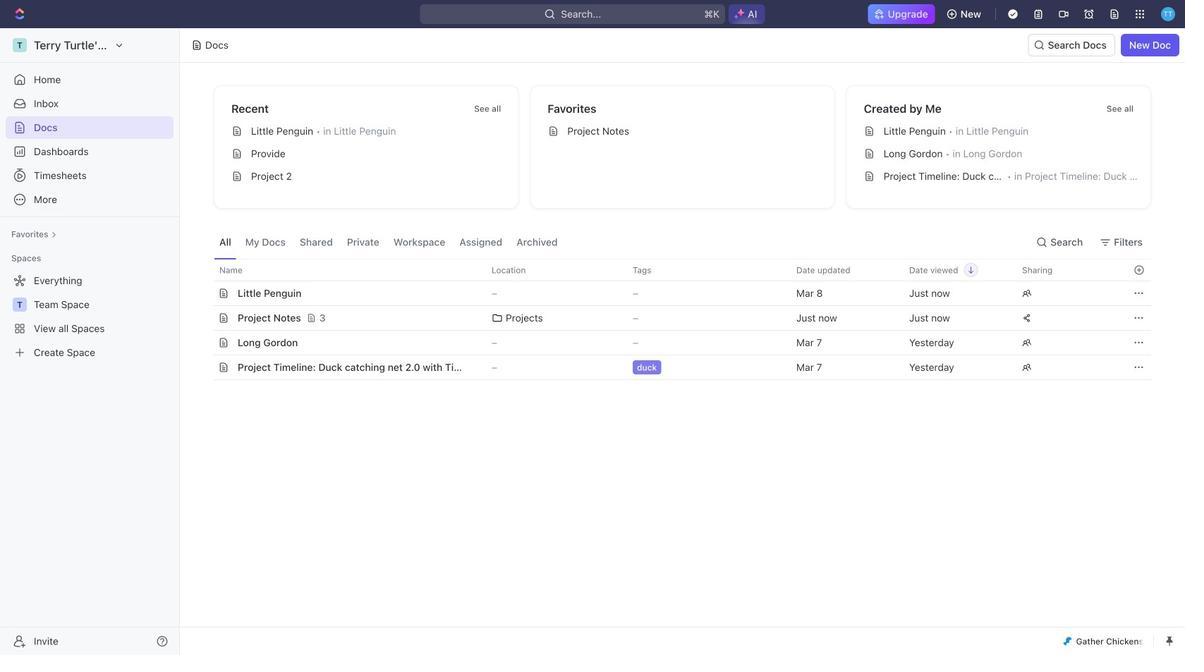 Task type: vqa. For each thing, say whether or not it's contained in the screenshot.
the drumstick bite image
yes



Task type: describe. For each thing, give the bounding box(es) containing it.
team space, , element
[[13, 298, 27, 312]]

terry turtle's workspace, , element
[[13, 38, 27, 52]]

drumstick bite image
[[1064, 638, 1072, 646]]



Task type: locate. For each thing, give the bounding box(es) containing it.
row
[[198, 259, 1152, 282], [201, 281, 1152, 306], [198, 306, 1152, 331], [198, 330, 1152, 356], [198, 355, 1152, 380]]

table
[[198, 259, 1152, 380]]

sidebar navigation
[[0, 28, 183, 655]]

tree
[[6, 270, 174, 364]]

tree inside the sidebar "navigation"
[[6, 270, 174, 364]]

cell
[[201, 282, 217, 306]]

tab list
[[214, 226, 563, 259]]



